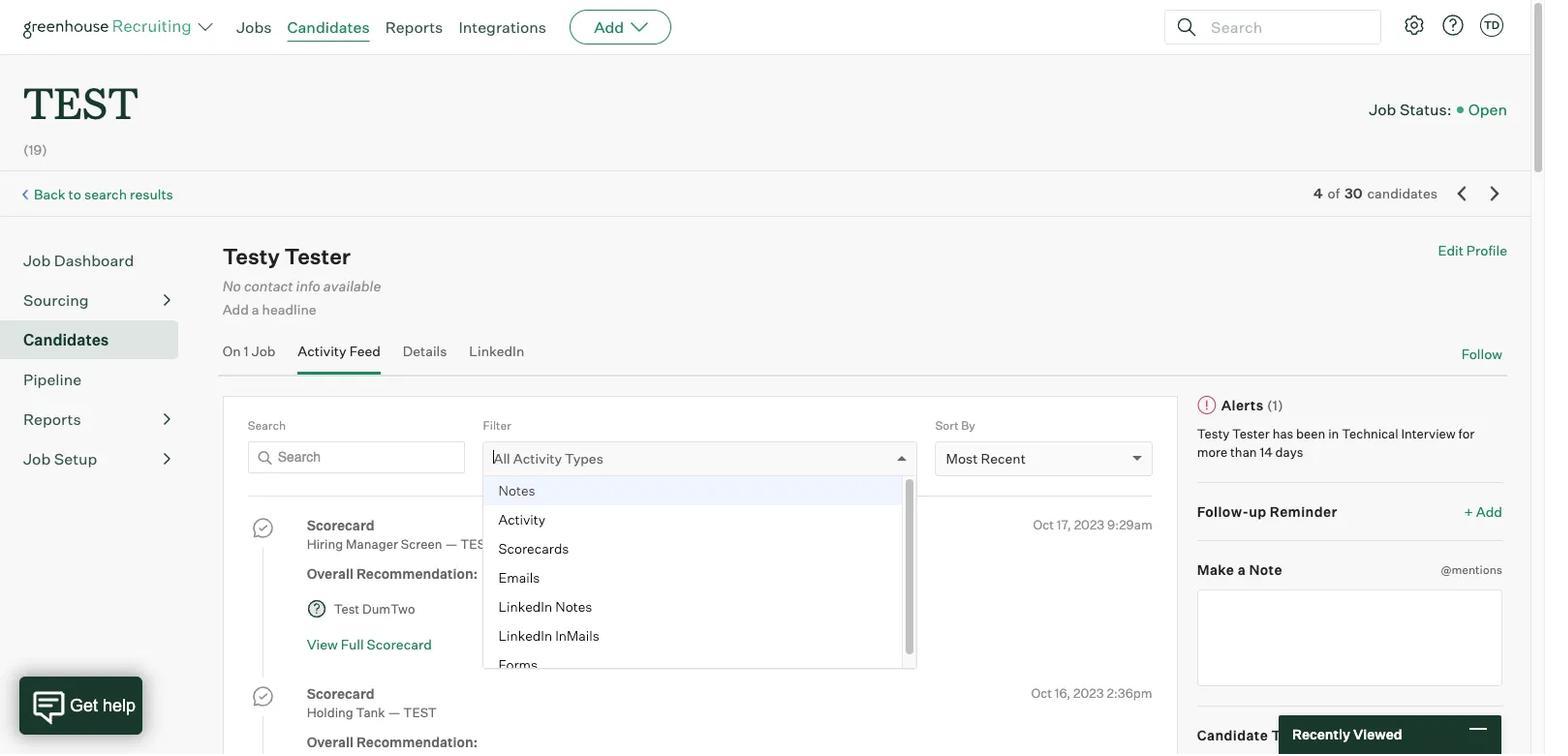Task type: locate. For each thing, give the bounding box(es) containing it.
1 vertical spatial test
[[460, 537, 494, 552]]

recommendation:
[[356, 566, 478, 582], [356, 734, 478, 751]]

tester
[[284, 243, 351, 269], [1232, 426, 1270, 442]]

1 vertical spatial reports link
[[23, 408, 171, 431]]

0 vertical spatial a
[[252, 302, 259, 318]]

sort by
[[935, 419, 975, 433]]

add button
[[570, 10, 672, 45]]

1 vertical spatial search text field
[[248, 442, 465, 474]]

+
[[1464, 504, 1473, 520], [1460, 727, 1469, 744]]

job left status:
[[1369, 100, 1396, 119]]

1 horizontal spatial a
[[1238, 562, 1246, 579]]

activity
[[298, 343, 346, 359], [513, 450, 562, 467], [498, 511, 546, 528]]

test right tank on the left of page
[[403, 706, 437, 721]]

feed
[[349, 343, 381, 359]]

1 horizontal spatial candidates link
[[287, 17, 370, 37]]

recent
[[981, 450, 1026, 467]]

linkedin for linkedin inmails
[[498, 628, 552, 644]]

4
[[1314, 185, 1323, 202]]

scorecard down dumtwo
[[367, 637, 432, 653]]

job inside "link"
[[23, 450, 51, 469]]

test
[[23, 74, 138, 131], [460, 537, 494, 552], [403, 706, 437, 721]]

view full scorecard
[[307, 637, 432, 653]]

+ up @mentions
[[1464, 504, 1473, 520]]

add
[[594, 17, 624, 37], [222, 302, 249, 318], [1476, 504, 1503, 520]]

linkedin
[[469, 343, 524, 359], [498, 598, 552, 615], [498, 628, 552, 644]]

0 horizontal spatial reports link
[[23, 408, 171, 431]]

0 vertical spatial +
[[1464, 504, 1473, 520]]

linkedin down emails
[[498, 598, 552, 615]]

1 vertical spatial candidates link
[[23, 329, 171, 352]]

notes down all
[[498, 482, 535, 499]]

view full scorecard link
[[307, 637, 432, 653]]

activity for activity
[[498, 511, 546, 528]]

0 vertical spatial activity
[[298, 343, 346, 359]]

test right screen
[[460, 537, 494, 552]]

testy up more
[[1197, 426, 1230, 442]]

0 horizontal spatial reports
[[23, 410, 81, 429]]

0 vertical spatial reports link
[[385, 17, 443, 37]]

0 horizontal spatial add
[[222, 302, 249, 318]]

list box
[[484, 476, 916, 680]]

tags
[[1271, 727, 1305, 744]]

candidates
[[287, 17, 370, 37], [23, 331, 109, 350]]

no decision image
[[307, 600, 326, 619]]

0 vertical spatial test
[[23, 74, 138, 131]]

candidates link down "sourcing" link
[[23, 329, 171, 352]]

linkedin inmails
[[498, 628, 599, 644]]

overall recommendation:
[[307, 566, 478, 582], [307, 734, 478, 751]]

1 vertical spatial +
[[1460, 727, 1469, 744]]

0 vertical spatial overall recommendation:
[[307, 566, 478, 582]]

1 horizontal spatial reports
[[385, 17, 443, 37]]

2 2023 from the top
[[1073, 686, 1104, 701]]

0 vertical spatial scorecard
[[307, 517, 375, 534]]

reminder
[[1270, 504, 1338, 520]]

0 vertical spatial —
[[445, 537, 458, 552]]

a inside testy tester no contact info available add a headline
[[252, 302, 259, 318]]

follow-up reminder
[[1197, 504, 1338, 520]]

been
[[1296, 426, 1326, 442]]

a
[[252, 302, 259, 318], [1238, 562, 1246, 579]]

1 vertical spatial testy
[[1197, 426, 1230, 442]]

job
[[1369, 100, 1396, 119], [23, 251, 51, 270], [252, 343, 276, 359], [23, 450, 51, 469]]

integrations
[[459, 17, 547, 37]]

test
[[334, 602, 360, 617]]

overall recommendation: down holding tank — test
[[307, 734, 478, 751]]

all
[[494, 450, 510, 467]]

1 vertical spatial add
[[222, 302, 249, 318]]

overall down hiring on the bottom of the page
[[307, 566, 354, 582]]

tester inside testy tester has been in technical interview for more than 14 days
[[1232, 426, 1270, 442]]

None field
[[494, 443, 498, 475]]

alerts (1)
[[1221, 397, 1284, 414]]

candidates down sourcing
[[23, 331, 109, 350]]

testy up contact
[[222, 243, 280, 269]]

2023 right 17,
[[1074, 517, 1105, 533]]

1 vertical spatial oct
[[1031, 686, 1052, 701]]

2 horizontal spatial test
[[460, 537, 494, 552]]

overall down holding
[[307, 734, 354, 751]]

scorecard for tank
[[307, 686, 375, 702]]

0 horizontal spatial notes
[[498, 482, 535, 499]]

pipeline link
[[23, 368, 171, 392]]

back to search results
[[34, 186, 173, 202]]

1 vertical spatial —
[[388, 706, 401, 721]]

a left note
[[1238, 562, 1246, 579]]

0 vertical spatial recommendation:
[[356, 566, 478, 582]]

no
[[222, 278, 241, 296]]

candidates right the jobs link
[[287, 17, 370, 37]]

oct
[[1033, 517, 1054, 533], [1031, 686, 1052, 701]]

testy
[[222, 243, 280, 269], [1197, 426, 1230, 442]]

1 horizontal spatial tester
[[1232, 426, 1270, 442]]

recommendation: down screen
[[356, 566, 478, 582]]

make a note
[[1197, 562, 1283, 579]]

2 overall recommendation: from the top
[[307, 734, 478, 751]]

2023
[[1074, 517, 1105, 533], [1073, 686, 1104, 701]]

testy for testy tester has been in technical interview for more than 14 days
[[1197, 426, 1230, 442]]

0 horizontal spatial edit
[[1438, 242, 1464, 259]]

— right tank on the left of page
[[388, 706, 401, 721]]

job setup
[[23, 450, 97, 469]]

0 horizontal spatial testy
[[222, 243, 280, 269]]

most
[[946, 450, 978, 467]]

(1)
[[1267, 397, 1284, 414]]

Search text field
[[1206, 13, 1363, 41], [248, 442, 465, 474]]

forms option
[[484, 651, 902, 680]]

None text field
[[1197, 590, 1503, 687]]

oct left '16,'
[[1031, 686, 1052, 701]]

0 vertical spatial testy
[[222, 243, 280, 269]]

add inside popup button
[[594, 17, 624, 37]]

a down contact
[[252, 302, 259, 318]]

reports down pipeline at the left of the page
[[23, 410, 81, 429]]

1 vertical spatial candidates
[[23, 331, 109, 350]]

reports
[[385, 17, 443, 37], [23, 410, 81, 429]]

linkedin notes option
[[484, 593, 902, 622]]

activity inside activity option
[[498, 511, 546, 528]]

1 overall recommendation: from the top
[[307, 566, 478, 582]]

0 vertical spatial tester
[[284, 243, 351, 269]]

0 vertical spatial overall
[[307, 566, 354, 582]]

activity for activity feed
[[298, 343, 346, 359]]

1 vertical spatial tester
[[1232, 426, 1270, 442]]

0 vertical spatial reports
[[385, 17, 443, 37]]

pipeline
[[23, 370, 82, 390]]

0 vertical spatial linkedin
[[469, 343, 524, 359]]

sourcing
[[23, 291, 89, 310]]

details
[[403, 343, 447, 359]]

1 2023 from the top
[[1074, 517, 1105, 533]]

1 vertical spatial recommendation:
[[356, 734, 478, 751]]

1 horizontal spatial testy
[[1197, 426, 1230, 442]]

1 vertical spatial notes
[[555, 598, 592, 615]]

tester inside testy tester no contact info available add a headline
[[284, 243, 351, 269]]

1 vertical spatial reports
[[23, 410, 81, 429]]

on
[[222, 343, 241, 359]]

oct left 17,
[[1033, 517, 1054, 533]]

reports link left the integrations link
[[385, 17, 443, 37]]

activity right all
[[513, 450, 562, 467]]

job up sourcing
[[23, 251, 51, 270]]

testy inside testy tester no contact info available add a headline
[[222, 243, 280, 269]]

reports left the integrations link
[[385, 17, 443, 37]]

status:
[[1400, 100, 1452, 119]]

candidates link right the jobs link
[[287, 17, 370, 37]]

0 vertical spatial 2023
[[1074, 517, 1105, 533]]

job status:
[[1369, 100, 1452, 119]]

reports link down the pipeline link
[[23, 408, 171, 431]]

+ add link
[[1464, 503, 1503, 521]]

search
[[248, 419, 286, 433]]

0 vertical spatial oct
[[1033, 517, 1054, 533]]

0 horizontal spatial tester
[[284, 243, 351, 269]]

1 vertical spatial activity
[[513, 450, 562, 467]]

0 vertical spatial candidates
[[287, 17, 370, 37]]

tester up the info
[[284, 243, 351, 269]]

search
[[84, 186, 127, 202]]

2023 for 16,
[[1073, 686, 1104, 701]]

activity inside activity feed link
[[298, 343, 346, 359]]

testy tester no contact info available add a headline
[[222, 243, 381, 318]]

2 vertical spatial scorecard
[[307, 686, 375, 702]]

testy inside testy tester has been in technical interview for more than 14 days
[[1197, 426, 1230, 442]]

scorecard up hiring on the bottom of the page
[[307, 517, 375, 534]]

1 horizontal spatial edit
[[1472, 727, 1498, 744]]

+ right viewed
[[1460, 727, 1469, 744]]

linkedin right the details in the left top of the page
[[469, 343, 524, 359]]

tester up "than"
[[1232, 426, 1270, 442]]

1 horizontal spatial notes
[[555, 598, 592, 615]]

0 horizontal spatial a
[[252, 302, 259, 318]]

0 horizontal spatial —
[[388, 706, 401, 721]]

job left setup
[[23, 450, 51, 469]]

recommendation: down holding tank — test
[[356, 734, 478, 751]]

activity left feed
[[298, 343, 346, 359]]

1 vertical spatial overall recommendation:
[[307, 734, 478, 751]]

2 overall from the top
[[307, 734, 354, 751]]

notes option
[[484, 476, 902, 505]]

overall recommendation: down hiring manager screen — test
[[307, 566, 478, 582]]

screen
[[401, 537, 442, 552]]

0 vertical spatial edit
[[1438, 242, 1464, 259]]

notes up inmails
[[555, 598, 592, 615]]

2 horizontal spatial add
[[1476, 504, 1503, 520]]

0 horizontal spatial search text field
[[248, 442, 465, 474]]

test link
[[23, 54, 138, 135]]

1 vertical spatial linkedin
[[498, 598, 552, 615]]

technical
[[1342, 426, 1399, 442]]

1 horizontal spatial reports link
[[385, 17, 443, 37]]

hiring
[[307, 537, 343, 552]]

1
[[244, 343, 249, 359]]

17,
[[1057, 517, 1071, 533]]

overall
[[307, 566, 354, 582], [307, 734, 354, 751]]

1 horizontal spatial —
[[445, 537, 458, 552]]

linkedin up 'forms'
[[498, 628, 552, 644]]

1 horizontal spatial add
[[594, 17, 624, 37]]

available
[[323, 278, 381, 296]]

activity up scorecards
[[498, 511, 546, 528]]

oct 16, 2023 2:36pm
[[1031, 686, 1153, 701]]

0 vertical spatial add
[[594, 17, 624, 37]]

+ for + edit
[[1460, 727, 1469, 744]]

holding
[[307, 706, 353, 721]]

job dashboard link
[[23, 249, 171, 272]]

— right screen
[[445, 537, 458, 552]]

2 vertical spatial test
[[403, 706, 437, 721]]

linkedin for linkedin link
[[469, 343, 524, 359]]

2 vertical spatial linkedin
[[498, 628, 552, 644]]

2 recommendation: from the top
[[356, 734, 478, 751]]

test up (19)
[[23, 74, 138, 131]]

0 vertical spatial search text field
[[1206, 13, 1363, 41]]

edit
[[1438, 242, 1464, 259], [1472, 727, 1498, 744]]

scorecard up holding
[[307, 686, 375, 702]]

forms
[[498, 657, 538, 673]]

activity option
[[484, 505, 902, 535]]

0 vertical spatial notes
[[498, 482, 535, 499]]

2 vertical spatial add
[[1476, 504, 1503, 520]]

days
[[1275, 445, 1303, 460]]

alerts
[[1221, 397, 1264, 414]]

linkedin notes
[[498, 598, 592, 615]]

testy tester has been in technical interview for more than 14 days
[[1197, 426, 1475, 460]]

1 vertical spatial 2023
[[1073, 686, 1104, 701]]

1 vertical spatial overall
[[307, 734, 354, 751]]

0 horizontal spatial candidates link
[[23, 329, 171, 352]]

add inside testy tester no contact info available add a headline
[[222, 302, 249, 318]]

2 vertical spatial activity
[[498, 511, 546, 528]]

candidates link
[[287, 17, 370, 37], [23, 329, 171, 352]]

edit profile
[[1438, 242, 1507, 259]]

2023 right '16,'
[[1073, 686, 1104, 701]]

note
[[1249, 562, 1283, 579]]



Task type: describe. For each thing, give the bounding box(es) containing it.
job dashboard
[[23, 251, 134, 270]]

job setup link
[[23, 448, 171, 471]]

1 vertical spatial scorecard
[[367, 637, 432, 653]]

on 1 job link
[[222, 343, 276, 371]]

holding tank — test
[[307, 706, 437, 721]]

contact
[[244, 278, 293, 296]]

scorecard for manager
[[307, 517, 375, 534]]

30
[[1345, 185, 1363, 202]]

edit profile link
[[1438, 242, 1507, 259]]

1 horizontal spatial candidates
[[287, 17, 370, 37]]

1 horizontal spatial search text field
[[1206, 13, 1363, 41]]

follow link
[[1462, 345, 1503, 364]]

4 of 30 candidates
[[1314, 185, 1438, 202]]

9:29am
[[1107, 517, 1153, 533]]

td button
[[1476, 10, 1507, 41]]

linkedin inmails option
[[484, 622, 902, 651]]

on 1 job
[[222, 343, 276, 359]]

tester for testy tester no contact info available add a headline
[[284, 243, 351, 269]]

sort
[[935, 419, 959, 433]]

all activity types
[[494, 450, 603, 467]]

viewed
[[1353, 727, 1402, 743]]

oct for oct 16, 2023 2:36pm
[[1031, 686, 1052, 701]]

1 vertical spatial edit
[[1472, 727, 1498, 744]]

job for job dashboard
[[23, 251, 51, 270]]

info
[[296, 278, 320, 296]]

job for job status:
[[1369, 100, 1396, 119]]

+ edit
[[1460, 727, 1498, 744]]

make
[[1197, 562, 1235, 579]]

interview
[[1401, 426, 1456, 442]]

@mentions link
[[1441, 561, 1503, 580]]

td
[[1484, 18, 1500, 32]]

tester for testy tester has been in technical interview for more than 14 days
[[1232, 426, 1270, 442]]

dumtwo
[[362, 602, 415, 617]]

oct for oct 17, 2023 9:29am
[[1033, 517, 1054, 533]]

up
[[1249, 504, 1267, 520]]

0 horizontal spatial candidates
[[23, 331, 109, 350]]

+ edit link
[[1455, 722, 1503, 749]]

scorecards option
[[484, 535, 902, 564]]

for
[[1459, 426, 1475, 442]]

job for job setup
[[23, 450, 51, 469]]

types
[[565, 450, 603, 467]]

setup
[[54, 450, 97, 469]]

of
[[1328, 185, 1340, 202]]

has
[[1273, 426, 1294, 442]]

candidates
[[1367, 185, 1438, 202]]

0 vertical spatial candidates link
[[287, 17, 370, 37]]

most recent option
[[946, 450, 1026, 467]]

job right 1
[[252, 343, 276, 359]]

headline
[[262, 302, 316, 318]]

testy for testy tester no contact info available add a headline
[[222, 243, 280, 269]]

+ for + add
[[1464, 504, 1473, 520]]

14
[[1260, 445, 1273, 460]]

linkedin link
[[469, 343, 524, 371]]

emails
[[498, 569, 540, 586]]

1 horizontal spatial test
[[403, 706, 437, 721]]

jobs link
[[236, 17, 272, 37]]

full
[[341, 637, 364, 653]]

follow-
[[1197, 504, 1249, 520]]

manager
[[346, 537, 398, 552]]

oct 17, 2023 9:29am
[[1033, 517, 1153, 533]]

jobs
[[236, 17, 272, 37]]

dashboard
[[54, 251, 134, 270]]

(19)
[[23, 142, 47, 158]]

by
[[961, 419, 975, 433]]

profile
[[1467, 242, 1507, 259]]

1 vertical spatial a
[[1238, 562, 1246, 579]]

2023 for 17,
[[1074, 517, 1105, 533]]

test dumtwo
[[334, 602, 415, 617]]

details link
[[403, 343, 447, 371]]

activity feed link
[[298, 343, 381, 371]]

than
[[1230, 445, 1257, 460]]

scorecards
[[498, 540, 569, 557]]

back
[[34, 186, 65, 202]]

to
[[68, 186, 81, 202]]

integrations link
[[459, 17, 547, 37]]

@mentions
[[1441, 563, 1503, 578]]

activity feed
[[298, 343, 381, 359]]

emails option
[[484, 564, 902, 593]]

follow
[[1462, 346, 1503, 362]]

0 horizontal spatial test
[[23, 74, 138, 131]]

candidate tags
[[1197, 727, 1305, 744]]

hiring manager screen — test
[[307, 537, 494, 552]]

16,
[[1055, 686, 1071, 701]]

2:36pm
[[1107, 686, 1153, 701]]

candidate
[[1197, 727, 1268, 744]]

in
[[1328, 426, 1339, 442]]

open
[[1468, 100, 1507, 119]]

greenhouse recruiting image
[[23, 16, 198, 39]]

td button
[[1480, 14, 1504, 37]]

1 recommendation: from the top
[[356, 566, 478, 582]]

linkedin for linkedin notes
[[498, 598, 552, 615]]

1 overall from the top
[[307, 566, 354, 582]]

tank
[[356, 706, 385, 721]]

back to search results link
[[34, 186, 173, 202]]

recently
[[1292, 727, 1350, 743]]

list box containing notes
[[484, 476, 916, 680]]

configure image
[[1403, 14, 1426, 37]]

most recent
[[946, 450, 1026, 467]]



Task type: vqa. For each thing, say whether or not it's contained in the screenshot.
the right Add
yes



